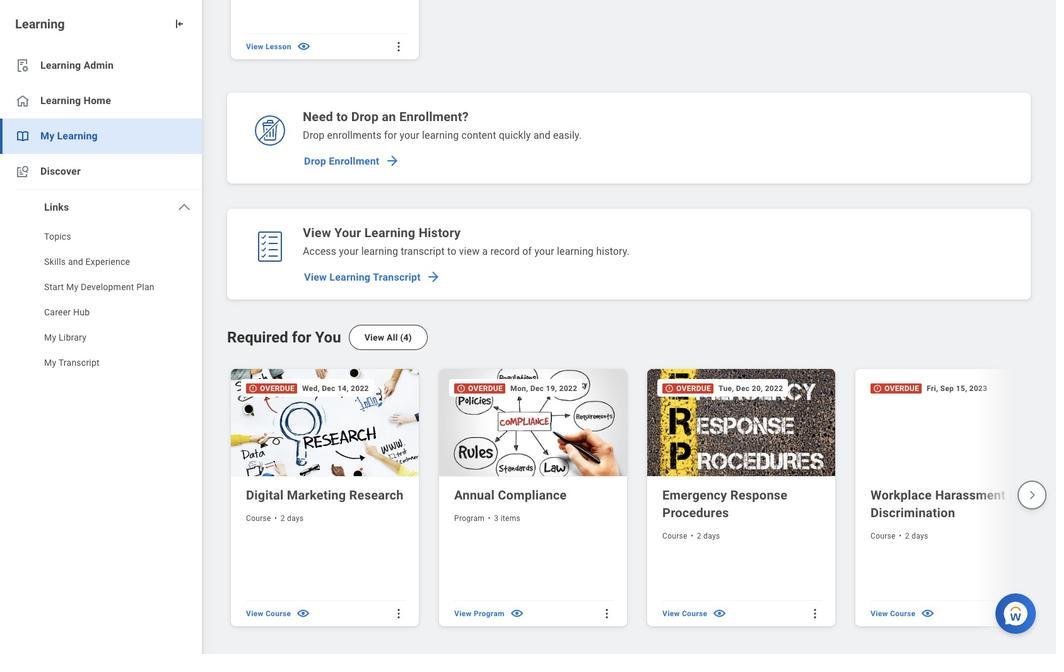 Task type: describe. For each thing, give the bounding box(es) containing it.
0 vertical spatial drop
[[351, 109, 379, 124]]

all
[[387, 333, 398, 343]]

marketing
[[287, 488, 346, 503]]

visible image for digital marketing research
[[296, 607, 311, 622]]

15,
[[957, 385, 968, 393]]

view lesson
[[246, 42, 292, 51]]

fri,
[[928, 385, 939, 393]]

0 horizontal spatial for
[[292, 329, 312, 347]]

view all (4) button
[[349, 325, 428, 350]]

emergency response procedures
[[663, 488, 788, 521]]

2 days for workplace
[[906, 532, 929, 541]]

emergency
[[663, 488, 728, 503]]

items
[[501, 515, 521, 523]]

experience
[[86, 257, 130, 267]]

&
[[1010, 488, 1018, 503]]

required for you
[[227, 329, 341, 347]]

20,
[[752, 385, 764, 393]]

4 overdue from the left
[[885, 385, 920, 394]]

days for digital
[[287, 515, 304, 523]]

view learning transcript link
[[299, 265, 444, 290]]

an
[[382, 109, 396, 124]]

wed, dec 14, 2022
[[303, 385, 369, 393]]

view your learning history access your learning transcript to view a record of your learning history.
[[303, 225, 630, 258]]

1 vertical spatial transcript
[[59, 358, 100, 368]]

2022 for marketing
[[351, 385, 369, 393]]

digital marketing research image
[[231, 369, 422, 477]]

workplace harassment & discrimination link
[[871, 487, 1032, 522]]

admin
[[84, 59, 114, 71]]

compliance
[[498, 488, 567, 503]]

quickly
[[499, 129, 531, 141]]

discrimination
[[871, 506, 956, 521]]

harassment
[[936, 488, 1006, 503]]

annual compliance link
[[455, 487, 615, 504]]

2 for workplace
[[906, 532, 910, 541]]

tue,
[[719, 385, 735, 393]]

response
[[731, 488, 788, 503]]

view program
[[455, 610, 505, 619]]

annual compliance image
[[439, 369, 630, 477]]

start my development plan
[[44, 282, 155, 292]]

enrollment?
[[400, 109, 469, 124]]

tue, dec 20, 2022
[[719, 385, 784, 393]]

career hub link
[[0, 301, 202, 326]]

learning home link
[[0, 83, 202, 119]]

1 vertical spatial drop
[[303, 129, 325, 141]]

my for my library
[[44, 333, 56, 343]]

arrow right image
[[426, 270, 441, 285]]

drop enrollment
[[304, 155, 380, 167]]

to inside need to drop an enrollment? drop enrollments for your learning content quickly and easily.
[[337, 109, 348, 124]]

view
[[459, 246, 480, 258]]

mon, dec 19, 2022
[[511, 385, 578, 393]]

transcript
[[401, 246, 445, 258]]

skills and experience link
[[0, 251, 202, 276]]

learning inside my learning 'link'
[[57, 130, 98, 142]]

view inside the view all (4) button
[[365, 333, 385, 343]]

digital
[[246, 488, 284, 503]]

your inside need to drop an enrollment? drop enrollments for your learning content quickly and easily.
[[400, 129, 420, 141]]

2 days for emergency
[[698, 532, 721, 541]]

record
[[491, 246, 520, 258]]

1 horizontal spatial transcript
[[373, 271, 421, 283]]

wed,
[[303, 385, 320, 393]]

topics
[[44, 232, 71, 242]]

view course for emergency response procedures
[[663, 610, 708, 619]]

2022 for compliance
[[560, 385, 578, 393]]

of
[[523, 246, 532, 258]]

content
[[462, 129, 497, 141]]

(4)
[[401, 333, 412, 343]]

book open image
[[15, 129, 30, 144]]

list containing digital marketing research
[[227, 366, 1057, 630]]

need to drop an enrollment? drop enrollments for your learning content quickly and easily.
[[303, 109, 582, 141]]

exclamation circle image for annual compliance
[[457, 385, 466, 394]]

home image
[[15, 93, 30, 109]]

report parameter image
[[15, 58, 30, 73]]

2 days for digital
[[281, 515, 304, 523]]

skills and experience
[[44, 257, 130, 267]]

links button
[[0, 190, 202, 225]]

exclamation circle image for wed, dec 14, 2022
[[249, 385, 258, 394]]

workplace
[[871, 488, 933, 503]]

3
[[494, 515, 499, 523]]

learning up report parameter image
[[15, 16, 65, 32]]

related actions vertical image for research
[[393, 608, 405, 621]]

required
[[227, 329, 288, 347]]

start
[[44, 282, 64, 292]]

chevron right image
[[1027, 490, 1039, 501]]

for inside need to drop an enrollment? drop enrollments for your learning content quickly and easily.
[[384, 129, 397, 141]]

days for emergency
[[704, 532, 721, 541]]

hub
[[73, 307, 90, 318]]

plan
[[137, 282, 155, 292]]

2 horizontal spatial learning
[[557, 246, 594, 258]]

enrollments
[[327, 129, 382, 141]]

19,
[[546, 385, 558, 393]]

2 horizontal spatial your
[[535, 246, 555, 258]]

my right start
[[66, 282, 79, 292]]

access
[[303, 246, 337, 258]]

drop enrollment link
[[299, 148, 403, 174]]

dec for marketing
[[322, 385, 336, 393]]

related actions vertical image
[[601, 608, 614, 621]]

and inside need to drop an enrollment? drop enrollments for your learning content quickly and easily.
[[534, 129, 551, 141]]

learning inside need to drop an enrollment? drop enrollments for your learning content quickly and easily.
[[422, 129, 459, 141]]

transformation import image
[[173, 18, 186, 30]]

my library
[[44, 333, 87, 343]]

view inside view learning transcript link
[[304, 271, 327, 283]]



Task type: vqa. For each thing, say whether or not it's contained in the screenshot.
&
yes



Task type: locate. For each thing, give the bounding box(es) containing it.
exclamation circle image left the tue,
[[666, 385, 674, 394]]

2
[[281, 515, 285, 523], [698, 532, 702, 541], [906, 532, 910, 541]]

related actions vertical image for procedures
[[809, 608, 822, 621]]

learning down 'learning home'
[[57, 130, 98, 142]]

learning home
[[40, 95, 111, 107]]

2 horizontal spatial dec
[[737, 385, 750, 393]]

view all (4)
[[365, 333, 412, 343]]

1 horizontal spatial to
[[448, 246, 457, 258]]

days for workplace
[[912, 532, 929, 541]]

learning
[[15, 16, 65, 32], [40, 59, 81, 71], [40, 95, 81, 107], [57, 130, 98, 142], [365, 225, 416, 241], [330, 271, 371, 283]]

2 for digital
[[281, 515, 285, 523]]

exclamation circle image left fri,
[[874, 385, 883, 394]]

fri, sep 15, 2023
[[928, 385, 988, 393]]

transcript down transcript
[[373, 271, 421, 283]]

1 horizontal spatial learning
[[422, 129, 459, 141]]

2 days down discrimination
[[906, 532, 929, 541]]

1 horizontal spatial for
[[384, 129, 397, 141]]

3 dec from the left
[[737, 385, 750, 393]]

links
[[44, 201, 69, 213]]

my down my library
[[44, 358, 56, 368]]

learning admin
[[40, 59, 114, 71]]

sep
[[941, 385, 955, 393]]

learning inside view your learning history access your learning transcript to view a record of your learning history.
[[365, 225, 416, 241]]

dec for response
[[737, 385, 750, 393]]

1 horizontal spatial view course
[[663, 610, 708, 619]]

1 vertical spatial and
[[68, 257, 83, 267]]

my
[[40, 130, 55, 142], [66, 282, 79, 292], [44, 333, 56, 343], [44, 358, 56, 368]]

1 overdue from the left
[[260, 385, 295, 394]]

0 vertical spatial transcript
[[373, 271, 421, 283]]

your right of
[[535, 246, 555, 258]]

1 vertical spatial to
[[448, 246, 457, 258]]

1 horizontal spatial 2 days
[[698, 532, 721, 541]]

course
[[246, 515, 271, 523], [663, 532, 688, 541], [871, 532, 896, 541], [266, 610, 291, 619], [682, 610, 708, 619], [891, 610, 916, 619]]

skills
[[44, 257, 66, 267]]

0 horizontal spatial learning
[[362, 246, 398, 258]]

your down your
[[339, 246, 359, 258]]

1 vertical spatial program
[[474, 610, 505, 619]]

my learning
[[40, 130, 98, 142]]

transcript down library on the left of the page
[[59, 358, 100, 368]]

learning inside learning admin link
[[40, 59, 81, 71]]

2022 right 19,
[[560, 385, 578, 393]]

1 dec from the left
[[322, 385, 336, 393]]

annual compliance
[[455, 488, 567, 503]]

library
[[59, 333, 87, 343]]

1 2022 from the left
[[351, 385, 369, 393]]

digital marketing research
[[246, 488, 404, 503]]

1 horizontal spatial exclamation circle image
[[874, 385, 883, 394]]

topics link
[[0, 225, 202, 251]]

learning up view learning transcript link
[[362, 246, 398, 258]]

0 horizontal spatial and
[[68, 257, 83, 267]]

1 horizontal spatial 2
[[698, 532, 702, 541]]

learning
[[422, 129, 459, 141], [362, 246, 398, 258], [557, 246, 594, 258]]

history
[[419, 225, 461, 241]]

0 horizontal spatial exclamation circle image
[[249, 385, 258, 394]]

learning left history.
[[557, 246, 594, 258]]

dec left 20,
[[737, 385, 750, 393]]

1 exclamation circle image from the left
[[249, 385, 258, 394]]

2 dec from the left
[[531, 385, 544, 393]]

3 view course from the left
[[871, 610, 916, 619]]

my left library on the left of the page
[[44, 333, 56, 343]]

0 vertical spatial and
[[534, 129, 551, 141]]

a
[[483, 246, 488, 258]]

0 horizontal spatial transcript
[[59, 358, 100, 368]]

view
[[246, 42, 264, 51], [303, 225, 331, 241], [304, 271, 327, 283], [365, 333, 385, 343], [246, 610, 264, 619], [455, 610, 472, 619], [663, 610, 680, 619], [871, 610, 889, 619]]

2023
[[970, 385, 988, 393]]

development
[[81, 282, 134, 292]]

for down an
[[384, 129, 397, 141]]

program
[[455, 515, 485, 523], [474, 610, 505, 619]]

your
[[335, 225, 362, 241]]

days
[[287, 515, 304, 523], [704, 532, 721, 541], [912, 532, 929, 541]]

exclamation circle image for fri, sep 15, 2023
[[874, 385, 883, 394]]

0 horizontal spatial days
[[287, 515, 304, 523]]

exclamation circle image left mon,
[[457, 385, 466, 394]]

annual
[[455, 488, 495, 503]]

chevron up image
[[177, 200, 192, 215]]

exclamation circle image
[[457, 385, 466, 394], [666, 385, 674, 394]]

need
[[303, 109, 333, 124]]

0 vertical spatial to
[[337, 109, 348, 124]]

view learning transcript
[[304, 271, 421, 283]]

1 horizontal spatial and
[[534, 129, 551, 141]]

workplace harassment & discrimination
[[871, 488, 1018, 521]]

enrollment
[[329, 155, 380, 167]]

my right book open icon at the top of the page
[[40, 130, 55, 142]]

0 horizontal spatial dec
[[322, 385, 336, 393]]

2 down discrimination
[[906, 532, 910, 541]]

to up the enrollments
[[337, 109, 348, 124]]

visible image for workplace harassment & discrimination
[[921, 607, 936, 622]]

1 vertical spatial for
[[292, 329, 312, 347]]

2 days
[[281, 515, 304, 523], [698, 532, 721, 541], [906, 532, 929, 541]]

drop up the enrollments
[[351, 109, 379, 124]]

2 exclamation circle image from the left
[[666, 385, 674, 394]]

for left you
[[292, 329, 312, 347]]

0 horizontal spatial view course
[[246, 610, 291, 619]]

learning down access on the top left of page
[[330, 271, 371, 283]]

2 days down procedures in the right of the page
[[698, 532, 721, 541]]

drop inside drop enrollment link
[[304, 155, 326, 167]]

1 view course from the left
[[246, 610, 291, 619]]

2 horizontal spatial 2
[[906, 532, 910, 541]]

2022 right 20,
[[766, 385, 784, 393]]

dec
[[322, 385, 336, 393], [531, 385, 544, 393], [737, 385, 750, 393]]

1 horizontal spatial 2022
[[560, 385, 578, 393]]

list containing learning admin
[[0, 48, 202, 377]]

exclamation circle image
[[249, 385, 258, 394], [874, 385, 883, 394]]

3 overdue from the left
[[677, 385, 712, 394]]

to
[[337, 109, 348, 124], [448, 246, 457, 258]]

my for my transcript
[[44, 358, 56, 368]]

discover link
[[0, 154, 202, 189]]

2 view course from the left
[[663, 610, 708, 619]]

2 down procedures in the right of the page
[[698, 532, 702, 541]]

2 exclamation circle image from the left
[[874, 385, 883, 394]]

list containing topics
[[0, 225, 202, 377]]

overdue
[[260, 385, 295, 394], [469, 385, 503, 394], [677, 385, 712, 394], [885, 385, 920, 394]]

2 2022 from the left
[[560, 385, 578, 393]]

view course for workplace harassment & discrimination
[[871, 610, 916, 619]]

dec left 19,
[[531, 385, 544, 393]]

my learning link
[[0, 119, 202, 154]]

0 horizontal spatial exclamation circle image
[[457, 385, 466, 394]]

career
[[44, 307, 71, 318]]

my for my learning
[[40, 130, 55, 142]]

exclamation circle image for emergency response procedures
[[666, 385, 674, 394]]

2 for emergency
[[698, 532, 702, 541]]

days down discrimination
[[912, 532, 929, 541]]

drop down need
[[303, 129, 325, 141]]

overdue left wed,
[[260, 385, 295, 394]]

emergency response procedures image
[[648, 369, 839, 477]]

learning admin link
[[0, 48, 202, 83]]

digital marketing research link
[[246, 487, 407, 504]]

14,
[[338, 385, 349, 393]]

dec for compliance
[[531, 385, 544, 393]]

list
[[0, 48, 202, 377], [0, 225, 202, 377], [227, 366, 1057, 630]]

0 vertical spatial for
[[384, 129, 397, 141]]

my transcript
[[44, 358, 100, 368]]

related actions vertical image
[[393, 40, 405, 53], [393, 608, 405, 621], [809, 608, 822, 621]]

learning inside learning home link
[[40, 95, 81, 107]]

my library link
[[0, 326, 202, 352]]

career hub
[[44, 307, 90, 318]]

0 horizontal spatial to
[[337, 109, 348, 124]]

overdue left the tue,
[[677, 385, 712, 394]]

start my development plan link
[[0, 276, 202, 301]]

learning inside view learning transcript link
[[330, 271, 371, 283]]

2 horizontal spatial 2 days
[[906, 532, 929, 541]]

days down procedures in the right of the page
[[704, 532, 721, 541]]

0 vertical spatial program
[[455, 515, 485, 523]]

my transcript link
[[0, 352, 202, 377]]

2 horizontal spatial 2022
[[766, 385, 784, 393]]

my inside 'link'
[[40, 130, 55, 142]]

visible image for annual compliance
[[510, 607, 525, 622]]

3 2022 from the left
[[766, 385, 784, 393]]

1 exclamation circle image from the left
[[457, 385, 466, 394]]

exclamation circle image down required
[[249, 385, 258, 394]]

to inside view your learning history access your learning transcript to view a record of your learning history.
[[448, 246, 457, 258]]

learning down enrollment?
[[422, 129, 459, 141]]

discover
[[40, 165, 81, 177]]

learning up the my learning at the left top of the page
[[40, 95, 81, 107]]

your
[[400, 129, 420, 141], [339, 246, 359, 258], [535, 246, 555, 258]]

and left easily.
[[534, 129, 551, 141]]

1 horizontal spatial days
[[704, 532, 721, 541]]

0 horizontal spatial 2 days
[[281, 515, 304, 523]]

2022
[[351, 385, 369, 393], [560, 385, 578, 393], [766, 385, 784, 393]]

0 horizontal spatial 2
[[281, 515, 285, 523]]

overdue for digital
[[260, 385, 295, 394]]

0 horizontal spatial 2022
[[351, 385, 369, 393]]

2 overdue from the left
[[469, 385, 503, 394]]

view inside view your learning history access your learning transcript to view a record of your learning history.
[[303, 225, 331, 241]]

you
[[315, 329, 341, 347]]

and right skills
[[68, 257, 83, 267]]

0 horizontal spatial your
[[339, 246, 359, 258]]

3 items
[[494, 515, 521, 523]]

2 horizontal spatial view course
[[871, 610, 916, 619]]

learning left "admin"
[[40, 59, 81, 71]]

2022 right '14,'
[[351, 385, 369, 393]]

to left view
[[448, 246, 457, 258]]

drop
[[351, 109, 379, 124], [303, 129, 325, 141], [304, 155, 326, 167]]

1 horizontal spatial exclamation circle image
[[666, 385, 674, 394]]

lesson
[[266, 42, 292, 51]]

2 vertical spatial drop
[[304, 155, 326, 167]]

1 horizontal spatial your
[[400, 129, 420, 141]]

visible image for emergency response procedures
[[713, 607, 728, 622]]

2 horizontal spatial days
[[912, 532, 929, 541]]

overdue for emergency
[[677, 385, 712, 394]]

drop left "enrollment"
[[304, 155, 326, 167]]

history.
[[597, 246, 630, 258]]

your down enrollment?
[[400, 129, 420, 141]]

dec left '14,'
[[322, 385, 336, 393]]

overdue left mon,
[[469, 385, 503, 394]]

overdue left fri,
[[885, 385, 920, 394]]

view course
[[246, 610, 291, 619], [663, 610, 708, 619], [871, 610, 916, 619]]

home
[[84, 95, 111, 107]]

2 days down marketing at the bottom of the page
[[281, 515, 304, 523]]

2022 for response
[[766, 385, 784, 393]]

arrow right image
[[385, 153, 400, 169]]

visible image
[[297, 39, 311, 54], [296, 607, 311, 622], [510, 607, 525, 622], [713, 607, 728, 622], [921, 607, 936, 622]]

easily.
[[554, 129, 582, 141]]

2 down the digital
[[281, 515, 285, 523]]

procedures
[[663, 506, 730, 521]]

mon,
[[511, 385, 529, 393]]

emergency response procedures link
[[663, 487, 823, 522]]

days down marketing at the bottom of the page
[[287, 515, 304, 523]]

1 horizontal spatial dec
[[531, 385, 544, 393]]

learning up transcript
[[365, 225, 416, 241]]

research
[[350, 488, 404, 503]]

overdue for annual
[[469, 385, 503, 394]]

view course for digital marketing research
[[246, 610, 291, 619]]



